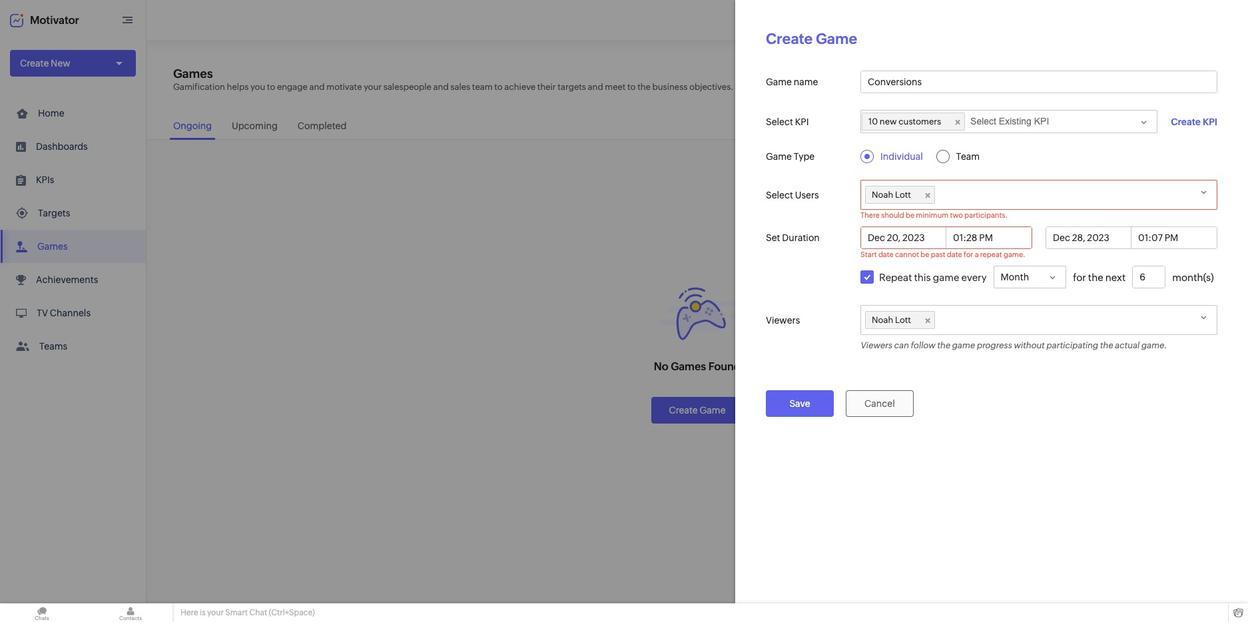 Task type: locate. For each thing, give the bounding box(es) containing it.
2 horizontal spatial games
[[671, 360, 707, 373]]

0 horizontal spatial to
[[267, 82, 275, 92]]

0 horizontal spatial your
[[207, 608, 224, 618]]

and
[[310, 82, 325, 92], [434, 82, 449, 92], [588, 82, 604, 92]]

lott up should
[[896, 190, 912, 200]]

0 horizontal spatial kpi
[[796, 116, 809, 127]]

games inside list
[[37, 241, 68, 252]]

1 horizontal spatial games
[[173, 67, 213, 81]]

upcoming tab
[[229, 114, 281, 140]]

here
[[181, 608, 198, 618]]

games right the no
[[671, 360, 707, 373]]

viewers
[[766, 315, 801, 326], [861, 341, 893, 351]]

to right meet
[[628, 82, 636, 92]]

game inside "button"
[[700, 405, 726, 415]]

date right past
[[948, 251, 963, 259]]

be left past
[[921, 251, 930, 259]]

create game button
[[652, 397, 743, 423]]

month
[[1001, 272, 1030, 283]]

lott up the can
[[896, 315, 912, 325]]

1 vertical spatial for
[[1074, 272, 1087, 283]]

noah lott up should
[[872, 190, 912, 200]]

Noah Lott field
[[861, 180, 1218, 210], [861, 305, 1218, 335]]

found
[[709, 360, 741, 373]]

1 horizontal spatial date
[[948, 251, 963, 259]]

2 noah lott from the top
[[872, 315, 912, 325]]

helps
[[227, 82, 249, 92]]

1 vertical spatial noah lott field
[[861, 305, 1218, 335]]

(s)
[[1204, 272, 1215, 283]]

2 and from the left
[[434, 82, 449, 92]]

new
[[880, 117, 897, 127]]

1 date from the left
[[879, 251, 894, 259]]

business
[[653, 82, 688, 92]]

1 to from the left
[[267, 82, 275, 92]]

game.
[[1004, 251, 1026, 259], [1142, 341, 1168, 351]]

2 kpi from the left
[[1203, 116, 1218, 127]]

create game inside "button"
[[669, 405, 726, 415]]

noah up should
[[872, 190, 894, 200]]

noah down repeat
[[872, 315, 894, 325]]

and right engage
[[310, 82, 325, 92]]

select up game type
[[766, 116, 794, 127]]

month (s)
[[1173, 272, 1215, 283]]

participants.
[[965, 211, 1008, 219]]

salespeople
[[384, 82, 432, 92]]

1 lott from the top
[[896, 190, 912, 200]]

1 horizontal spatial to
[[495, 82, 503, 92]]

create game down no games found
[[669, 405, 726, 415]]

1 vertical spatial create game
[[669, 405, 726, 415]]

0 horizontal spatial be
[[906, 211, 915, 219]]

0 vertical spatial viewers
[[766, 315, 801, 326]]

noah lott field up participants.
[[861, 180, 1218, 210]]

minimum
[[917, 211, 949, 219]]

contacts image
[[89, 604, 173, 622]]

1 noah lott field from the top
[[861, 180, 1218, 210]]

to
[[267, 82, 275, 92], [495, 82, 503, 92], [628, 82, 636, 92]]

tab list
[[147, 114, 1249, 140]]

chat
[[249, 608, 267, 618]]

0 horizontal spatial and
[[310, 82, 325, 92]]

date
[[879, 251, 894, 259], [948, 251, 963, 259]]

completed
[[298, 121, 347, 131]]

2 horizontal spatial to
[[628, 82, 636, 92]]

repeat
[[880, 272, 913, 283]]

games down targets
[[37, 241, 68, 252]]

the inside games gamification helps you to engage and motivate your salespeople and sales team to achieve their targets and meet to the business objectives.
[[638, 82, 651, 92]]

1 horizontal spatial for
[[1074, 272, 1087, 283]]

3 to from the left
[[628, 82, 636, 92]]

None text field
[[947, 227, 1032, 249], [1132, 227, 1217, 249], [1134, 267, 1166, 288], [947, 227, 1032, 249], [1132, 227, 1217, 249], [1134, 267, 1166, 288]]

game
[[816, 31, 858, 47], [766, 77, 792, 87], [766, 151, 792, 162], [700, 405, 726, 415]]

list containing home
[[0, 97, 146, 363]]

0 vertical spatial for
[[964, 251, 974, 259]]

2 horizontal spatial and
[[588, 82, 604, 92]]

achieve
[[505, 82, 536, 92]]

targets
[[38, 208, 70, 219]]

0 vertical spatial create game
[[766, 31, 858, 47]]

to right team
[[495, 82, 503, 92]]

no games found
[[654, 360, 741, 373]]

start date cannot be past date for a repeat game.
[[861, 251, 1026, 259]]

None text field
[[862, 71, 1217, 93]]

chats image
[[0, 604, 84, 622]]

team
[[957, 151, 980, 162]]

set duration
[[766, 233, 820, 243]]

game
[[933, 272, 960, 283], [952, 341, 975, 351]]

0 horizontal spatial date
[[879, 251, 894, 259]]

2 select from the top
[[766, 190, 794, 200]]

1 vertical spatial your
[[207, 608, 224, 618]]

your
[[364, 82, 382, 92], [207, 608, 224, 618]]

game. right actual
[[1142, 341, 1168, 351]]

for left a
[[964, 251, 974, 259]]

repeat
[[981, 251, 1003, 259]]

0 horizontal spatial create game
[[669, 405, 726, 415]]

select users
[[766, 190, 819, 200]]

kpis
[[36, 175, 54, 185]]

list
[[0, 97, 146, 363]]

0 vertical spatial noah lott
[[872, 190, 912, 200]]

cancel button
[[846, 391, 914, 417]]

kpi
[[796, 116, 809, 127], [1203, 116, 1218, 127]]

noah lott up the can
[[872, 315, 912, 325]]

1 vertical spatial be
[[921, 251, 930, 259]]

be right should
[[906, 211, 915, 219]]

1 vertical spatial viewers
[[861, 341, 893, 351]]

1 kpi from the left
[[796, 116, 809, 127]]

be
[[906, 211, 915, 219], [921, 251, 930, 259]]

your inside games gamification helps you to engage and motivate your salespeople and sales team to achieve their targets and meet to the business objectives.
[[364, 82, 382, 92]]

game down found
[[700, 405, 726, 415]]

can
[[895, 341, 909, 351]]

for
[[964, 251, 974, 259], [1074, 272, 1087, 283]]

1 vertical spatial game.
[[1142, 341, 1168, 351]]

1 and from the left
[[310, 82, 325, 92]]

1 vertical spatial noah
[[872, 315, 894, 325]]

1 horizontal spatial and
[[434, 82, 449, 92]]

viewers for viewers
[[766, 315, 801, 326]]

create game up name
[[766, 31, 858, 47]]

0 horizontal spatial games
[[37, 241, 68, 252]]

1 vertical spatial lott
[[896, 315, 912, 325]]

your right motivate
[[364, 82, 382, 92]]

noah lott field up "without"
[[861, 305, 1218, 335]]

there should be minimum two participants.
[[861, 211, 1008, 219]]

0 horizontal spatial viewers
[[766, 315, 801, 326]]

1 noah from the top
[[872, 190, 894, 200]]

users
[[796, 190, 819, 200]]

0 vertical spatial noah
[[872, 190, 894, 200]]

1 vertical spatial select
[[766, 190, 794, 200]]

0 vertical spatial lott
[[896, 190, 912, 200]]

game left progress
[[952, 341, 975, 351]]

noah
[[872, 190, 894, 200], [872, 315, 894, 325]]

games inside games gamification helps you to engage and motivate your salespeople and sales team to achieve their targets and meet to the business objectives.
[[173, 67, 213, 81]]

0 vertical spatial game.
[[1004, 251, 1026, 259]]

game down start date cannot be past date for a repeat game.
[[933, 272, 960, 283]]

10 new customers
[[869, 117, 942, 127]]

targets
[[558, 82, 586, 92]]

1 vertical spatial noah lott
[[872, 315, 912, 325]]

1 horizontal spatial kpi
[[1203, 116, 1218, 127]]

0 vertical spatial be
[[906, 211, 915, 219]]

game. up month on the right top of the page
[[1004, 251, 1026, 259]]

3 and from the left
[[588, 82, 604, 92]]

1 horizontal spatial be
[[921, 251, 930, 259]]

engage
[[277, 82, 308, 92]]

the
[[638, 82, 651, 92], [1089, 272, 1104, 283], [938, 341, 951, 351], [1101, 341, 1114, 351]]

0 vertical spatial noah lott field
[[861, 180, 1218, 210]]

1 horizontal spatial create game
[[766, 31, 858, 47]]

select for select users
[[766, 190, 794, 200]]

select left the users
[[766, 190, 794, 200]]

the left business
[[638, 82, 651, 92]]

motivator
[[30, 14, 79, 26]]

objectives.
[[690, 82, 734, 92]]

1 vertical spatial games
[[37, 241, 68, 252]]

0 vertical spatial your
[[364, 82, 382, 92]]

10
[[869, 117, 878, 127]]

1 horizontal spatial viewers
[[861, 341, 893, 351]]

duration
[[783, 233, 820, 243]]

1 horizontal spatial your
[[364, 82, 382, 92]]

0 vertical spatial games
[[173, 67, 213, 81]]

games up gamification
[[173, 67, 213, 81]]

create game
[[766, 31, 858, 47], [669, 405, 726, 415]]

gamification
[[173, 82, 225, 92]]

0 vertical spatial game
[[933, 272, 960, 283]]

you
[[251, 82, 265, 92]]

next
[[1106, 272, 1126, 283]]

progress
[[977, 341, 1012, 351]]

select
[[766, 116, 794, 127], [766, 190, 794, 200]]

type
[[794, 151, 815, 162]]

1 select from the top
[[766, 116, 794, 127]]

2 vertical spatial games
[[671, 360, 707, 373]]

and left meet
[[588, 82, 604, 92]]

game left name
[[766, 77, 792, 87]]

and left sales
[[434, 82, 449, 92]]

2 noah from the top
[[872, 315, 894, 325]]

lott
[[896, 190, 912, 200], [896, 315, 912, 325]]

0 vertical spatial select
[[766, 116, 794, 127]]

date right start
[[879, 251, 894, 259]]

games
[[173, 67, 213, 81], [37, 241, 68, 252], [671, 360, 707, 373]]

create
[[766, 31, 813, 47], [20, 58, 49, 69], [1172, 116, 1201, 127], [669, 405, 698, 415]]

your right is
[[207, 608, 224, 618]]

(ctrl+space)
[[269, 608, 315, 618]]

for left the next
[[1074, 272, 1087, 283]]

to right you
[[267, 82, 275, 92]]

ongoing
[[173, 121, 212, 131]]



Task type: describe. For each thing, give the bounding box(es) containing it.
the left actual
[[1101, 341, 1114, 351]]

dashboards
[[36, 141, 88, 152]]

create new
[[20, 58, 70, 69]]

ongoing tab
[[170, 114, 215, 140]]

two
[[951, 211, 964, 219]]

save button
[[766, 391, 834, 417]]

games gamification helps you to engage and motivate your salespeople and sales team to achieve their targets and meet to the business objectives.
[[173, 67, 734, 92]]

month
[[1173, 272, 1204, 283]]

tab list containing ongoing
[[147, 114, 1249, 140]]

kpi for create kpi
[[1203, 116, 1218, 127]]

2 lott from the top
[[896, 315, 912, 325]]

this
[[915, 272, 931, 283]]

every
[[962, 272, 987, 283]]

2 date from the left
[[948, 251, 963, 259]]

past
[[931, 251, 946, 259]]

participating
[[1047, 341, 1099, 351]]

start
[[861, 251, 877, 259]]

create kpi
[[1172, 116, 1218, 127]]

smart
[[225, 608, 248, 618]]

2 noah lott field from the top
[[861, 305, 1218, 335]]

Month field
[[994, 266, 1067, 289]]

game type
[[766, 151, 815, 162]]

set end date text field
[[1047, 227, 1132, 249]]

noah for second noah lott field
[[872, 315, 894, 325]]

0 horizontal spatial game.
[[1004, 251, 1026, 259]]

here is your smart chat (ctrl+space)
[[181, 608, 315, 618]]

viewers for viewers can follow the game progress without participating the actual game.
[[861, 341, 893, 351]]

actual
[[1115, 341, 1140, 351]]

individual
[[881, 151, 923, 162]]

meet
[[605, 82, 626, 92]]

create inside create game "button"
[[669, 405, 698, 415]]

teams
[[39, 341, 67, 352]]

upcoming
[[232, 121, 278, 131]]

10 new customers field
[[861, 110, 1158, 133]]

tv channels
[[37, 308, 91, 319]]

Select Existing KPI text field
[[971, 116, 1066, 127]]

achievements
[[36, 275, 98, 285]]

select kpi
[[766, 116, 809, 127]]

no
[[654, 360, 669, 373]]

games for games gamification helps you to engage and motivate your salespeople and sales team to achieve their targets and meet to the business objectives.
[[173, 67, 213, 81]]

cannot
[[896, 251, 920, 259]]

is
[[200, 608, 206, 618]]

games for games
[[37, 241, 68, 252]]

motivate
[[327, 82, 362, 92]]

channels
[[50, 308, 91, 319]]

set start date text field
[[862, 227, 947, 249]]

repeat this game every
[[880, 272, 987, 283]]

tv
[[37, 308, 48, 319]]

sales
[[451, 82, 471, 92]]

home
[[38, 108, 64, 119]]

viewers can follow the game progress without participating the actual game.
[[861, 341, 1168, 351]]

their
[[538, 82, 556, 92]]

0 horizontal spatial for
[[964, 251, 974, 259]]

name
[[794, 77, 819, 87]]

a
[[975, 251, 979, 259]]

game left type
[[766, 151, 792, 162]]

game name
[[766, 77, 819, 87]]

should
[[882, 211, 905, 219]]

there
[[861, 211, 880, 219]]

for the next
[[1074, 272, 1126, 283]]

follow
[[911, 341, 936, 351]]

the left the next
[[1089, 272, 1104, 283]]

1 horizontal spatial game.
[[1142, 341, 1168, 351]]

1 noah lott from the top
[[872, 190, 912, 200]]

noah for first noah lott field from the top of the page
[[872, 190, 894, 200]]

select for select kpi
[[766, 116, 794, 127]]

cancel
[[865, 399, 895, 409]]

the right follow
[[938, 341, 951, 351]]

user image
[[1208, 9, 1229, 31]]

save
[[790, 399, 811, 409]]

customers
[[899, 117, 942, 127]]

set
[[766, 233, 781, 243]]

new
[[51, 58, 70, 69]]

1 vertical spatial game
[[952, 341, 975, 351]]

2 to from the left
[[495, 82, 503, 92]]

without
[[1014, 341, 1045, 351]]

game up name
[[816, 31, 858, 47]]

completed tab
[[294, 114, 350, 140]]

kpi for select kpi
[[796, 116, 809, 127]]

team
[[472, 82, 493, 92]]



Task type: vqa. For each thing, say whether or not it's contained in the screenshot.
Profile element
no



